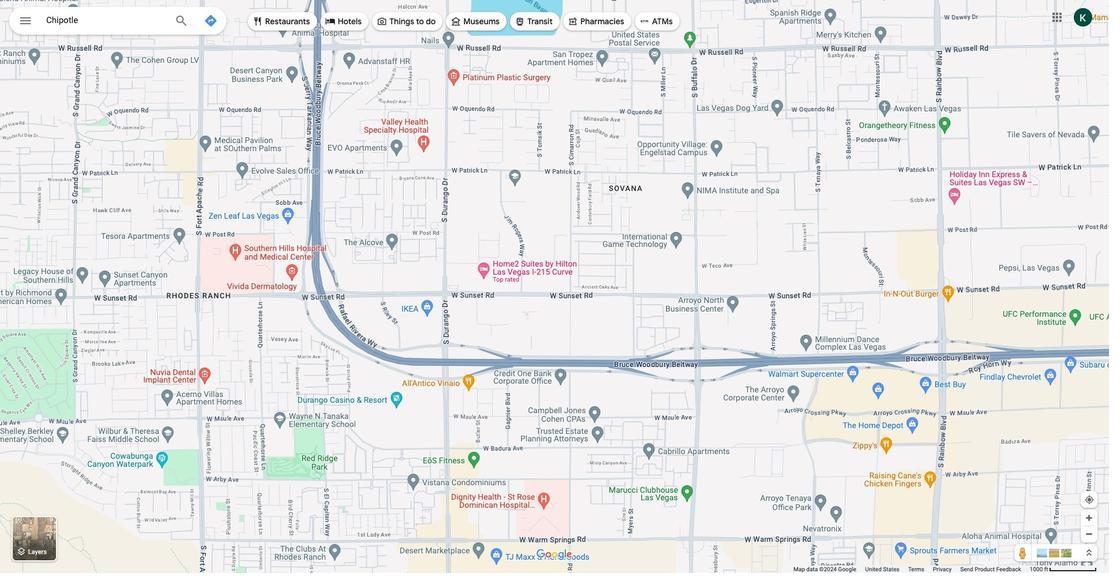Task type: describe. For each thing, give the bounding box(es) containing it.
zoom out image
[[1085, 530, 1094, 539]]

google account: kate yudina  
(kate.yudina@adept.ai) image
[[1074, 8, 1092, 26]]

show your location image
[[1084, 495, 1095, 505]]

Search Google Maps field
[[46, 13, 165, 27]]

show street view coverage image
[[1014, 545, 1032, 562]]



Task type: locate. For each thing, give the bounding box(es) containing it.
google maps element
[[0, 0, 1109, 574]]

none search field inside the google maps element
[[9, 7, 226, 38]]

zoom in image
[[1085, 514, 1094, 523]]

None search field
[[9, 7, 226, 38]]



Task type: vqa. For each thing, say whether or not it's contained in the screenshot.
GOOGLE MAPS element
yes



